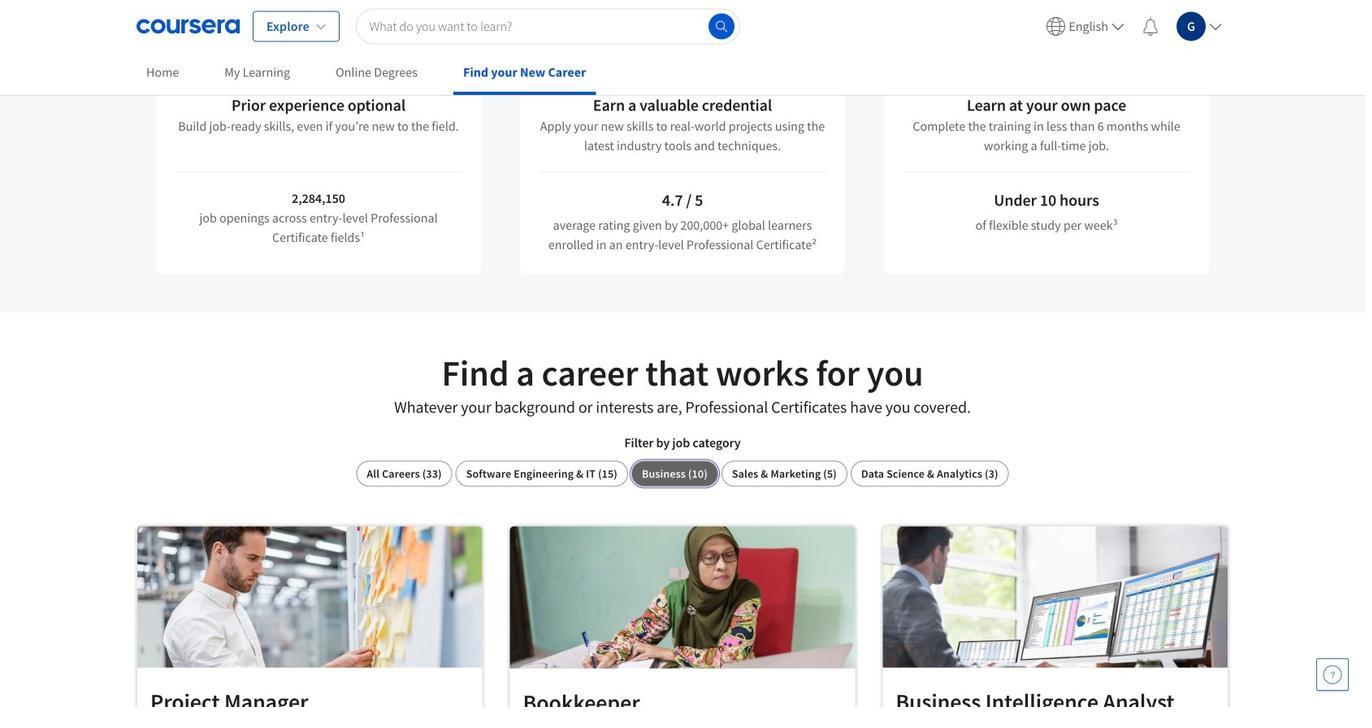 Task type: vqa. For each thing, say whether or not it's contained in the screenshot.
"Explore" 'dropdown button'
no



Task type: describe. For each thing, give the bounding box(es) containing it.
coursera image
[[137, 13, 240, 39]]

project manager image
[[137, 527, 482, 668]]

bookkeeper image
[[510, 527, 855, 669]]

help center image
[[1323, 665, 1342, 685]]



Task type: locate. For each thing, give the bounding box(es) containing it.
menu
[[1039, 0, 1229, 53]]

What do you want to learn? text field
[[356, 9, 740, 44]]

None search field
[[356, 9, 740, 44]]

None button
[[356, 461, 452, 487], [456, 461, 628, 487], [631, 461, 718, 487], [721, 461, 847, 487], [851, 461, 1009, 487], [356, 461, 452, 487], [456, 461, 628, 487], [631, 461, 718, 487], [721, 461, 847, 487], [851, 461, 1009, 487]]

option group
[[356, 461, 1009, 487]]



